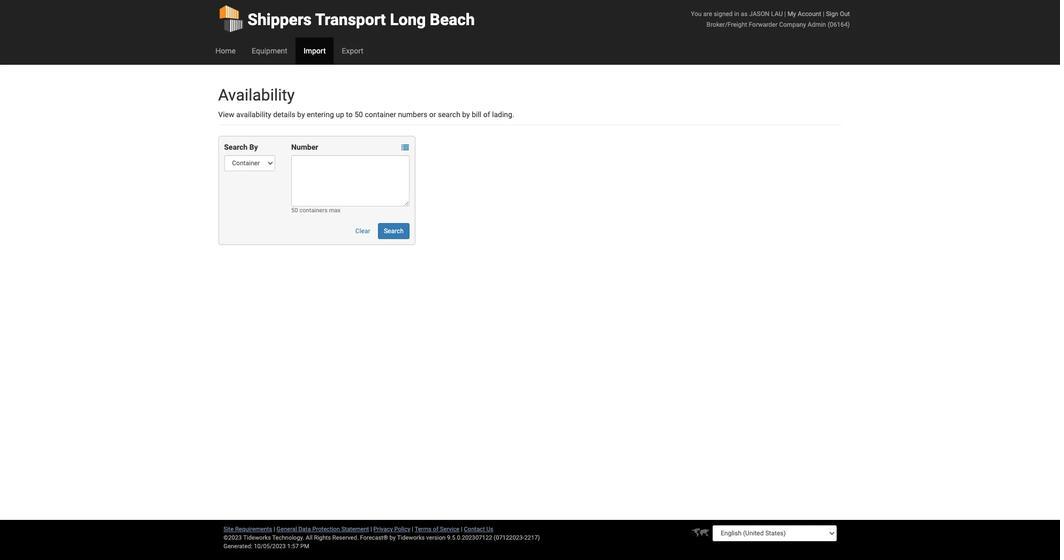 Task type: vqa. For each thing, say whether or not it's contained in the screenshot.
at
no



Task type: describe. For each thing, give the bounding box(es) containing it.
policy
[[394, 526, 411, 533]]

©2023 tideworks
[[224, 535, 271, 542]]

rights
[[314, 535, 331, 542]]

contact
[[464, 526, 485, 533]]

clear
[[356, 228, 370, 235]]

| left my
[[785, 10, 786, 18]]

containers
[[300, 207, 328, 214]]

us
[[487, 526, 494, 533]]

my account link
[[788, 10, 822, 18]]

sign
[[826, 10, 839, 18]]

technology.
[[272, 535, 304, 542]]

| up 9.5.0.202307122
[[461, 526, 463, 533]]

reserved.
[[332, 535, 359, 542]]

equipment
[[252, 47, 288, 55]]

(07122023-
[[494, 535, 525, 542]]

company
[[779, 21, 806, 28]]

protection
[[312, 526, 340, 533]]

version
[[426, 535, 446, 542]]

container
[[365, 110, 396, 119]]

1:57
[[287, 544, 299, 551]]

terms
[[415, 526, 432, 533]]

home button
[[208, 37, 244, 64]]

0 horizontal spatial 50
[[291, 207, 298, 214]]

details
[[273, 110, 295, 119]]

as
[[741, 10, 748, 18]]

pm
[[300, 544, 309, 551]]

or
[[429, 110, 436, 119]]

clear button
[[350, 223, 376, 239]]

(06164)
[[828, 21, 850, 28]]

broker/freight
[[707, 21, 748, 28]]

out
[[840, 10, 850, 18]]

number
[[291, 143, 318, 152]]

| up tideworks
[[412, 526, 413, 533]]

lading.
[[492, 110, 514, 119]]

| up forecast®
[[371, 526, 372, 533]]

view availability details by entering up to 50 container numbers or search by bill of lading.
[[218, 110, 514, 119]]

availability
[[236, 110, 271, 119]]

privacy
[[374, 526, 393, 533]]

tideworks
[[397, 535, 425, 542]]

in
[[735, 10, 740, 18]]

by
[[249, 143, 258, 152]]

search for search
[[384, 228, 404, 235]]

are
[[704, 10, 712, 18]]

import
[[304, 47, 326, 55]]

requirements
[[235, 526, 272, 533]]

privacy policy link
[[374, 526, 411, 533]]

generated:
[[224, 544, 253, 551]]

forwarder
[[749, 21, 778, 28]]

statement
[[342, 526, 369, 533]]

service
[[440, 526, 460, 533]]



Task type: locate. For each thing, give the bounding box(es) containing it.
search right clear
[[384, 228, 404, 235]]

search for search by
[[224, 143, 248, 152]]

contact us link
[[464, 526, 494, 533]]

you are signed in as jason lau | my account | sign out broker/freight forwarder company admin (06164)
[[691, 10, 850, 28]]

my
[[788, 10, 796, 18]]

up
[[336, 110, 344, 119]]

site
[[224, 526, 234, 533]]

1 horizontal spatial by
[[390, 535, 396, 542]]

by left bill
[[462, 110, 470, 119]]

1 horizontal spatial search
[[384, 228, 404, 235]]

search inside button
[[384, 228, 404, 235]]

by right details
[[297, 110, 305, 119]]

search
[[224, 143, 248, 152], [384, 228, 404, 235]]

home
[[216, 47, 236, 55]]

10/05/2023
[[254, 544, 286, 551]]

long
[[390, 10, 426, 29]]

sign out link
[[826, 10, 850, 18]]

bill
[[472, 110, 482, 119]]

search
[[438, 110, 461, 119]]

0 horizontal spatial by
[[297, 110, 305, 119]]

beach
[[430, 10, 475, 29]]

1 horizontal spatial of
[[483, 110, 490, 119]]

forecast®
[[360, 535, 388, 542]]

max
[[329, 207, 341, 214]]

Number text field
[[291, 155, 410, 207]]

terms of service link
[[415, 526, 460, 533]]

of right bill
[[483, 110, 490, 119]]

1 horizontal spatial 50
[[355, 110, 363, 119]]

by
[[297, 110, 305, 119], [462, 110, 470, 119], [390, 535, 396, 542]]

1 vertical spatial 50
[[291, 207, 298, 214]]

import button
[[296, 37, 334, 64]]

| left general
[[274, 526, 275, 533]]

data
[[299, 526, 311, 533]]

view
[[218, 110, 234, 119]]

of
[[483, 110, 490, 119], [433, 526, 439, 533]]

0 vertical spatial of
[[483, 110, 490, 119]]

by inside site requirements | general data protection statement | privacy policy | terms of service | contact us ©2023 tideworks technology. all rights reserved. forecast® by tideworks version 9.5.0.202307122 (07122023-2217) generated: 10/05/2023 1:57 pm
[[390, 535, 396, 542]]

0 horizontal spatial search
[[224, 143, 248, 152]]

50 right to
[[355, 110, 363, 119]]

0 horizontal spatial of
[[433, 526, 439, 533]]

general data protection statement link
[[277, 526, 369, 533]]

0 vertical spatial 50
[[355, 110, 363, 119]]

export button
[[334, 37, 372, 64]]

equipment button
[[244, 37, 296, 64]]

by down privacy policy "link"
[[390, 535, 396, 542]]

50
[[355, 110, 363, 119], [291, 207, 298, 214]]

9.5.0.202307122
[[447, 535, 492, 542]]

search button
[[378, 223, 410, 239]]

shippers transport long beach
[[248, 10, 475, 29]]

site requirements link
[[224, 526, 272, 533]]

all
[[306, 535, 313, 542]]

| left sign
[[823, 10, 825, 18]]

admin
[[808, 21, 826, 28]]

transport
[[315, 10, 386, 29]]

general
[[277, 526, 297, 533]]

site requirements | general data protection statement | privacy policy | terms of service | contact us ©2023 tideworks technology. all rights reserved. forecast® by tideworks version 9.5.0.202307122 (07122023-2217) generated: 10/05/2023 1:57 pm
[[224, 526, 540, 551]]

of up version
[[433, 526, 439, 533]]

numbers
[[398, 110, 428, 119]]

lau
[[771, 10, 783, 18]]

to
[[346, 110, 353, 119]]

1 vertical spatial of
[[433, 526, 439, 533]]

availability
[[218, 86, 295, 104]]

account
[[798, 10, 822, 18]]

signed
[[714, 10, 733, 18]]

entering
[[307, 110, 334, 119]]

shippers
[[248, 10, 312, 29]]

1 vertical spatial search
[[384, 228, 404, 235]]

0 vertical spatial search
[[224, 143, 248, 152]]

jason
[[749, 10, 770, 18]]

search left by
[[224, 143, 248, 152]]

50 left containers
[[291, 207, 298, 214]]

you
[[691, 10, 702, 18]]

50 containers max
[[291, 207, 341, 214]]

of inside site requirements | general data protection statement | privacy policy | terms of service | contact us ©2023 tideworks technology. all rights reserved. forecast® by tideworks version 9.5.0.202307122 (07122023-2217) generated: 10/05/2023 1:57 pm
[[433, 526, 439, 533]]

2217)
[[525, 535, 540, 542]]

show list image
[[402, 144, 409, 152]]

2 horizontal spatial by
[[462, 110, 470, 119]]

export
[[342, 47, 364, 55]]

|
[[785, 10, 786, 18], [823, 10, 825, 18], [274, 526, 275, 533], [371, 526, 372, 533], [412, 526, 413, 533], [461, 526, 463, 533]]

search by
[[224, 143, 258, 152]]

shippers transport long beach link
[[218, 0, 475, 37]]



